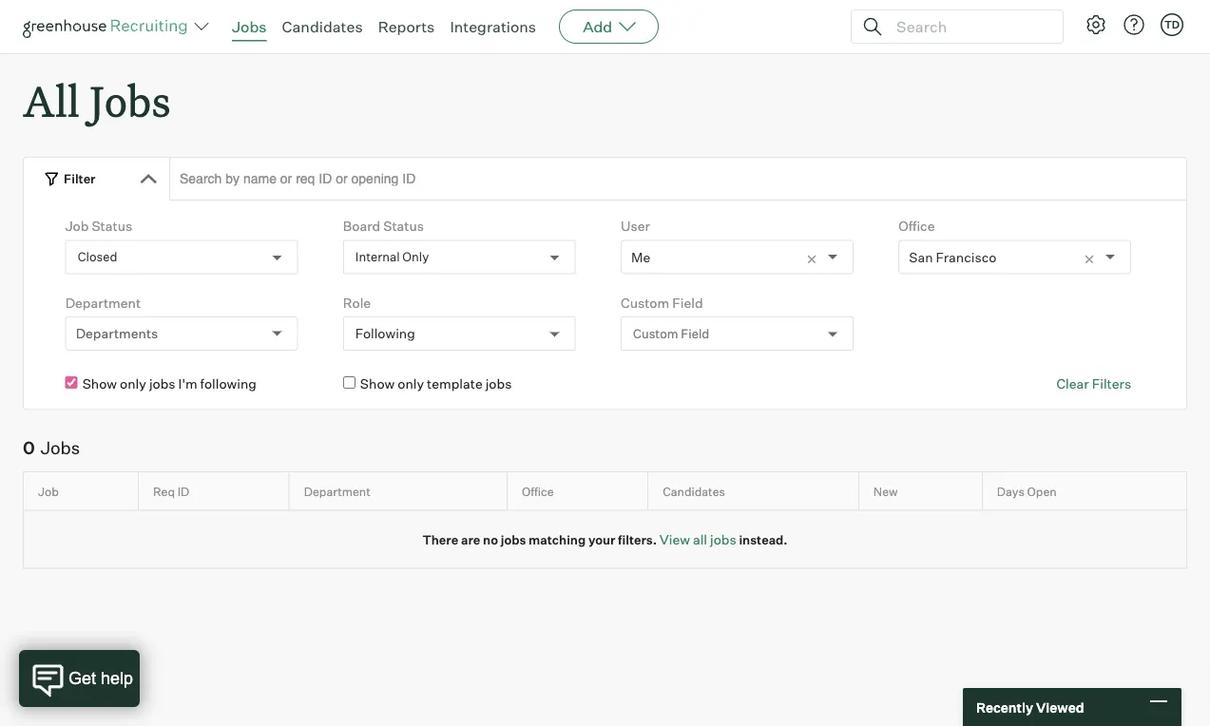 Task type: locate. For each thing, give the bounding box(es) containing it.
1 horizontal spatial show
[[360, 376, 395, 393]]

are
[[461, 532, 481, 548]]

0 horizontal spatial only
[[120, 376, 146, 393]]

board
[[343, 218, 381, 235]]

0 horizontal spatial office
[[522, 484, 554, 499]]

view all jobs link
[[660, 531, 737, 548]]

user
[[621, 218, 650, 235]]

jobs right the no
[[501, 532, 526, 548]]

show for show only jobs i'm following
[[82, 376, 117, 393]]

0 vertical spatial field
[[673, 295, 703, 311]]

custom field down me
[[633, 326, 710, 341]]

custom down me 'option'
[[621, 295, 670, 311]]

2 only from the left
[[398, 376, 424, 393]]

me option
[[632, 249, 651, 266]]

jobs left the candidates link on the top of the page
[[232, 17, 267, 36]]

internal only
[[356, 250, 429, 265]]

field
[[673, 295, 703, 311], [681, 326, 710, 341]]

show
[[82, 376, 117, 393], [360, 376, 395, 393]]

open
[[1028, 484, 1057, 499]]

Search by name or req ID or opening ID text field
[[169, 157, 1188, 201]]

td button
[[1161, 13, 1184, 36]]

0 horizontal spatial job
[[38, 484, 59, 499]]

francisco
[[936, 249, 997, 266]]

only for jobs
[[120, 376, 146, 393]]

0 horizontal spatial clear value element
[[806, 241, 828, 274]]

recently
[[977, 699, 1034, 716]]

1 vertical spatial candidates
[[663, 484, 726, 499]]

following
[[356, 326, 415, 342]]

san francisco
[[910, 249, 997, 266]]

1 horizontal spatial jobs
[[90, 72, 171, 128]]

only left template
[[398, 376, 424, 393]]

1 horizontal spatial clear value element
[[1083, 241, 1106, 274]]

clear filters link
[[1057, 375, 1132, 393]]

0 horizontal spatial candidates
[[282, 17, 363, 36]]

only for template
[[398, 376, 424, 393]]

san
[[910, 249, 934, 266]]

clear value element
[[806, 241, 828, 274], [1083, 241, 1106, 274]]

only
[[403, 250, 429, 265]]

status
[[92, 218, 132, 235], [383, 218, 424, 235]]

1 vertical spatial jobs
[[90, 72, 171, 128]]

jobs right all
[[710, 531, 737, 548]]

1 clear value image from the left
[[806, 253, 819, 267]]

1 vertical spatial job
[[38, 484, 59, 499]]

custom down me
[[633, 326, 679, 341]]

0 vertical spatial job
[[65, 218, 89, 235]]

1 show from the left
[[82, 376, 117, 393]]

1 horizontal spatial status
[[383, 218, 424, 235]]

only down departments
[[120, 376, 146, 393]]

1 horizontal spatial candidates
[[663, 484, 726, 499]]

instead.
[[739, 532, 788, 548]]

jobs
[[232, 17, 267, 36], [90, 72, 171, 128], [41, 438, 80, 459]]

0 vertical spatial jobs
[[232, 17, 267, 36]]

office up matching
[[522, 484, 554, 499]]

status for job status
[[92, 218, 132, 235]]

2 vertical spatial jobs
[[41, 438, 80, 459]]

0 horizontal spatial show
[[82, 376, 117, 393]]

2 status from the left
[[383, 218, 424, 235]]

candidates link
[[282, 17, 363, 36]]

candidates right jobs link
[[282, 17, 363, 36]]

custom
[[621, 295, 670, 311], [633, 326, 679, 341]]

jobs inside 'there are no jobs matching your filters. view all jobs instead.'
[[501, 532, 526, 548]]

new
[[874, 484, 898, 499]]

job for job
[[38, 484, 59, 499]]

show right show only template jobs checkbox at the bottom of page
[[360, 376, 395, 393]]

department
[[65, 295, 141, 311], [304, 484, 371, 499]]

job
[[65, 218, 89, 235], [38, 484, 59, 499]]

office
[[899, 218, 935, 235], [522, 484, 554, 499]]

show for show only template jobs
[[360, 376, 395, 393]]

internal
[[356, 250, 400, 265]]

me
[[632, 249, 651, 266]]

status up closed
[[92, 218, 132, 235]]

show right show only jobs i'm following checkbox
[[82, 376, 117, 393]]

1 only from the left
[[120, 376, 146, 393]]

role
[[343, 295, 371, 311]]

0 horizontal spatial jobs
[[41, 438, 80, 459]]

jobs link
[[232, 17, 267, 36]]

job down 0 jobs
[[38, 484, 59, 499]]

there are no jobs matching your filters. view all jobs instead.
[[423, 531, 788, 548]]

0 vertical spatial department
[[65, 295, 141, 311]]

2 horizontal spatial jobs
[[232, 17, 267, 36]]

1 horizontal spatial job
[[65, 218, 89, 235]]

td
[[1165, 18, 1180, 31]]

0 jobs
[[23, 438, 80, 459]]

candidates up view all jobs link
[[663, 484, 726, 499]]

0 horizontal spatial department
[[65, 295, 141, 311]]

all
[[693, 531, 708, 548]]

1 clear value element from the left
[[806, 241, 828, 274]]

1 horizontal spatial clear value image
[[1083, 253, 1097, 267]]

office up san
[[899, 218, 935, 235]]

2 show from the left
[[360, 376, 395, 393]]

0 horizontal spatial status
[[92, 218, 132, 235]]

custom field down me 'option'
[[621, 295, 703, 311]]

add button
[[559, 10, 659, 44]]

view
[[660, 531, 690, 548]]

matching
[[529, 532, 586, 548]]

clear filters
[[1057, 376, 1132, 393]]

custom field
[[621, 295, 703, 311], [633, 326, 710, 341]]

integrations link
[[450, 17, 537, 36]]

status up the internal only
[[383, 218, 424, 235]]

jobs right 0
[[41, 438, 80, 459]]

1 horizontal spatial only
[[398, 376, 424, 393]]

filters.
[[618, 532, 657, 548]]

1 horizontal spatial office
[[899, 218, 935, 235]]

configure image
[[1085, 13, 1108, 36]]

jobs for 0 jobs
[[41, 438, 80, 459]]

clear value element for me
[[806, 241, 828, 274]]

2 clear value image from the left
[[1083, 253, 1097, 267]]

clear value image
[[806, 253, 819, 267], [1083, 253, 1097, 267]]

1 vertical spatial field
[[681, 326, 710, 341]]

2 clear value element from the left
[[1083, 241, 1106, 274]]

following
[[200, 376, 257, 393]]

show only template jobs
[[360, 376, 512, 393]]

0 horizontal spatial clear value image
[[806, 253, 819, 267]]

filters
[[1093, 376, 1132, 393]]

jobs right template
[[486, 376, 512, 393]]

1 vertical spatial department
[[304, 484, 371, 499]]

1 status from the left
[[92, 218, 132, 235]]

only
[[120, 376, 146, 393], [398, 376, 424, 393]]

job up closed
[[65, 218, 89, 235]]

jobs down the greenhouse recruiting image
[[90, 72, 171, 128]]

jobs
[[149, 376, 176, 393], [486, 376, 512, 393], [710, 531, 737, 548], [501, 532, 526, 548]]

candidates
[[282, 17, 363, 36], [663, 484, 726, 499]]



Task type: vqa. For each thing, say whether or not it's contained in the screenshot.
You
no



Task type: describe. For each thing, give the bounding box(es) containing it.
integrations
[[450, 17, 537, 36]]

i'm
[[178, 376, 197, 393]]

1 vertical spatial custom
[[633, 326, 679, 341]]

1 vertical spatial office
[[522, 484, 554, 499]]

1 vertical spatial custom field
[[633, 326, 710, 341]]

there
[[423, 532, 459, 548]]

0 vertical spatial custom
[[621, 295, 670, 311]]

status for board status
[[383, 218, 424, 235]]

td button
[[1158, 10, 1188, 40]]

jobs for all jobs
[[90, 72, 171, 128]]

add
[[583, 17, 613, 36]]

Show only template jobs checkbox
[[343, 377, 356, 389]]

clear
[[1057, 376, 1090, 393]]

jobs left 'i'm'
[[149, 376, 176, 393]]

days open
[[998, 484, 1057, 499]]

show only jobs i'm following
[[82, 376, 257, 393]]

clear value image for me
[[806, 253, 819, 267]]

0 vertical spatial candidates
[[282, 17, 363, 36]]

1 horizontal spatial department
[[304, 484, 371, 499]]

reports
[[378, 17, 435, 36]]

id
[[178, 484, 190, 499]]

board status
[[343, 218, 424, 235]]

template
[[427, 376, 483, 393]]

filter
[[64, 171, 96, 186]]

viewed
[[1037, 699, 1085, 716]]

days
[[998, 484, 1025, 499]]

job status
[[65, 218, 132, 235]]

clear value image for san francisco
[[1083, 253, 1097, 267]]

0 vertical spatial custom field
[[621, 295, 703, 311]]

closed
[[78, 250, 117, 265]]

no
[[483, 532, 498, 548]]

0 vertical spatial office
[[899, 218, 935, 235]]

clear value element for san francisco
[[1083, 241, 1106, 274]]

recently viewed
[[977, 699, 1085, 716]]

departments
[[76, 325, 158, 342]]

job for job status
[[65, 218, 89, 235]]

your
[[589, 532, 616, 548]]

req
[[153, 484, 175, 499]]

0
[[23, 438, 35, 459]]

san francisco option
[[910, 249, 997, 266]]

greenhouse recruiting image
[[23, 15, 194, 38]]

Show only jobs I'm following checkbox
[[65, 377, 78, 389]]

req id
[[153, 484, 190, 499]]

all jobs
[[23, 72, 171, 128]]

all
[[23, 72, 80, 128]]

Search text field
[[892, 13, 1046, 40]]

reports link
[[378, 17, 435, 36]]



